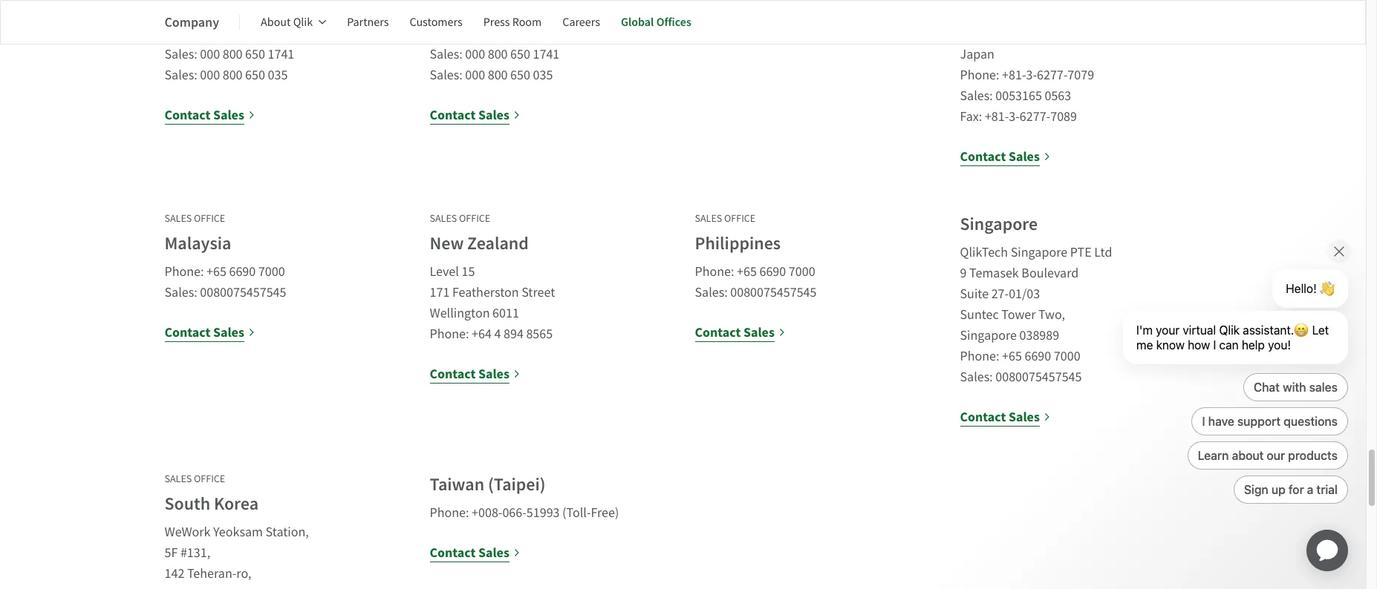 Task type: describe. For each thing, give the bounding box(es) containing it.
station,
[[266, 525, 309, 542]]

phone: down philippines
[[695, 264, 735, 281]]

(taipei)
[[488, 473, 546, 497]]

–
[[590, 25, 596, 42]]

0 horizontal spatial 3-
[[1009, 109, 1020, 126]]

ro,
[[237, 566, 251, 583]]

0563
[[1045, 88, 1072, 105]]

0 vertical spatial 6277-
[[1037, 67, 1068, 84]]

press room
[[484, 15, 542, 30]]

about qlik link
[[261, 4, 326, 40]]

marg,
[[539, 5, 570, 22]]

tower
[[1002, 307, 1036, 324]]

global offices
[[621, 14, 692, 30]]

teheran-
[[187, 566, 237, 583]]

1 vertical spatial 6277-
[[1020, 109, 1051, 126]]

sales: inside qliktech singapore pte ltd 9 temasek boulevard suite 27-01/03 suntec tower two, singapore 038989 phone: +65 6690 7000 sales: 0080075457545
[[960, 369, 993, 386]]

vadiwadi,
[[430, 25, 484, 42]]

066-
[[503, 505, 527, 522]]

035 for 120
[[268, 67, 288, 84]]

+65 for philippines
[[737, 264, 757, 281]]

+008-
[[472, 505, 503, 522]]

sector
[[165, 5, 201, 22]]

1741 for marg,
[[533, 46, 560, 63]]

careers link
[[563, 4, 600, 40]]

phone: inside level 15 171 featherston street wellington 6011 phone: +64 4 894 8565
[[430, 326, 469, 343]]

+91
[[207, 25, 227, 42]]

sales office south korea
[[165, 473, 259, 516]]

0053165
[[996, 88, 1042, 105]]

phone: down taiwan on the left of the page
[[430, 505, 469, 522]]

007
[[621, 25, 641, 42]]

phone: inside qliktech singapore pte ltd 9 temasek boulevard suite 27-01/03 suntec tower two, singapore 038989 phone: +65 6690 7000 sales: 0080075457545
[[960, 349, 1000, 366]]

global offices link
[[621, 4, 692, 40]]

27-
[[992, 286, 1009, 303]]

sales office malaysia
[[165, 212, 231, 256]]

0 vertical spatial singapore
[[960, 213, 1038, 236]]

company
[[165, 13, 219, 31]]

gujarat
[[546, 25, 587, 42]]

sales inside sales office south korea
[[165, 473, 192, 486]]

+65 for malaysia
[[207, 264, 227, 281]]

phone: +008-066-51993 (toll-free)
[[430, 505, 619, 522]]

japan
[[960, 46, 995, 63]]

sarabhai
[[487, 5, 537, 22]]

street
[[522, 285, 555, 302]]

phone: +65 6690 7000 sales: 0080075457545 for philippines
[[695, 264, 817, 302]]

7079
[[1068, 67, 1095, 84]]

0001,
[[1024, 25, 1054, 42]]

6011
[[493, 305, 519, 323]]

51993
[[527, 505, 560, 522]]

noida
[[299, 5, 333, 22]]

taiwan (taipei)
[[430, 473, 546, 497]]

2 vertical spatial singapore
[[960, 328, 1017, 345]]

tokyo,
[[960, 25, 997, 42]]

taiwan
[[430, 473, 485, 497]]

suntec
[[960, 307, 999, 324]]

0080075457545 for philippines
[[731, 285, 817, 302]]

1 vertical spatial singapore
[[1011, 245, 1068, 262]]

894
[[504, 326, 524, 343]]

16b,
[[203, 5, 228, 22]]

+65 inside qliktech singapore pte ltd 9 temasek boulevard suite 27-01/03 suntec tower two, singapore 038989 phone: +65 6690 7000 sales: 0080075457545
[[1002, 349, 1022, 366]]

038989
[[1020, 328, 1060, 345]]

sales: inside tokyo, 105-0001, japan phone: +81-3-6277-7079 sales: 0053165 0563 fax: +81-3-6277-7089
[[960, 88, 993, 105]]

+64
[[472, 326, 492, 343]]

0080075457545 for malaysia
[[200, 285, 286, 302]]

partners
[[347, 15, 389, 30]]

390
[[599, 25, 619, 42]]

15
[[462, 264, 475, 281]]

1741 for flyway
[[268, 46, 294, 63]]

korea
[[214, 493, 259, 516]]

6690 inside qliktech singapore pte ltd 9 temasek boulevard suite 27-01/03 suntec tower two, singapore 038989 phone: +65 6690 7000 sales: 0080075457545
[[1025, 349, 1052, 366]]

yeoksam
[[213, 525, 263, 542]]

qliktech
[[960, 245, 1008, 262]]

4804926
[[252, 25, 298, 42]]

(toll-
[[563, 505, 591, 522]]

120
[[229, 25, 249, 42]]

142
[[165, 566, 185, 583]]

flyway
[[258, 5, 297, 22]]

new
[[430, 232, 464, 256]]

7000 inside qliktech singapore pte ltd 9 temasek boulevard suite 27-01/03 suntec tower two, singapore 038989 phone: +65 6690 7000 sales: 0080075457545
[[1054, 349, 1081, 366]]

201301
[[336, 5, 375, 22]]

tokyo, 105-0001, japan phone: +81-3-6277-7079 sales: 0053165 0563 fax: +81-3-6277-7089
[[960, 25, 1095, 126]]

level 15 171 featherston street wellington 6011 phone: +64 4 894 8565
[[430, 264, 555, 343]]

0 vertical spatial +81-
[[1002, 67, 1027, 84]]

#131,
[[180, 545, 210, 563]]

zealand
[[467, 232, 529, 256]]



Task type: vqa. For each thing, say whether or not it's contained in the screenshot.
application
yes



Task type: locate. For each thing, give the bounding box(es) containing it.
room
[[512, 15, 542, 30]]

office up philippines
[[725, 212, 756, 225]]

sector 16b, dnd flyway noida 201301 phone: +91 120 4804926 sales: 000 800 650 1741 sales: 000 800 650 035
[[165, 5, 375, 84]]

000
[[200, 46, 220, 63], [465, 46, 485, 63], [200, 67, 220, 84], [465, 67, 485, 84]]

6277-
[[1037, 67, 1068, 84], [1020, 109, 1051, 126]]

company menu bar
[[165, 4, 712, 40]]

application
[[1289, 513, 1367, 590]]

featherston
[[452, 285, 519, 302]]

0 horizontal spatial 6690
[[229, 264, 256, 281]]

wework
[[165, 525, 211, 542]]

171
[[430, 285, 450, 302]]

+81- right fax:
[[985, 109, 1009, 126]]

8565
[[526, 326, 553, 343]]

0 horizontal spatial 0080075457545
[[200, 285, 286, 302]]

1 vertical spatial 3-
[[1009, 109, 1020, 126]]

philippines
[[695, 232, 781, 256]]

1741 inside sector 16b, dnd flyway noida 201301 phone: +91 120 4804926 sales: 000 800 650 1741 sales: 000 800 650 035
[[268, 46, 294, 63]]

2 horizontal spatial +65
[[1002, 349, 1022, 366]]

office for philippines
[[725, 212, 756, 225]]

3- up the 0053165 on the right top of the page
[[1027, 67, 1037, 84]]

phone: down malaysia
[[165, 264, 204, 281]]

offices
[[657, 14, 692, 30]]

+65 down philippines
[[737, 264, 757, 281]]

7089
[[1051, 109, 1077, 126]]

+81- up the 0053165 on the right top of the page
[[1002, 67, 1027, 84]]

singapore down suntec
[[960, 328, 1017, 345]]

office inside sales office new zealand
[[459, 212, 491, 225]]

0080075457545 down the 038989
[[996, 369, 1082, 386]]

035 down "gujarat"
[[533, 67, 553, 84]]

1 phone: +65 6690 7000 sales: 0080075457545 from the left
[[165, 264, 286, 302]]

dr vikram sarabhai marg, vadiwadi, vadodara, gujarat – 390 007 sales: 000 800 650 1741 sales: 000 800 650 035
[[430, 5, 641, 84]]

+65
[[207, 264, 227, 281], [737, 264, 757, 281], [1002, 349, 1022, 366]]

global
[[621, 14, 654, 30]]

sales inside sales office new zealand
[[430, 212, 457, 225]]

1 horizontal spatial 035
[[533, 67, 553, 84]]

phone:
[[165, 25, 204, 42], [960, 67, 1000, 84], [165, 264, 204, 281], [695, 264, 735, 281], [430, 326, 469, 343], [960, 349, 1000, 366], [430, 505, 469, 522]]

1 horizontal spatial 0080075457545
[[731, 285, 817, 302]]

9
[[960, 265, 967, 282]]

7000 for philippines
[[789, 264, 816, 281]]

sales inside sales office malaysia
[[165, 212, 192, 225]]

6690
[[229, 264, 256, 281], [760, 264, 786, 281], [1025, 349, 1052, 366]]

+81-
[[1002, 67, 1027, 84], [985, 109, 1009, 126]]

office up zealand
[[459, 212, 491, 225]]

vadodara,
[[487, 25, 543, 42]]

qlik
[[293, 15, 313, 30]]

sales inside sales office philippines
[[695, 212, 722, 225]]

boulevard
[[1022, 265, 1079, 282]]

dnd
[[230, 5, 255, 22]]

800
[[223, 46, 243, 63], [488, 46, 508, 63], [223, 67, 243, 84], [488, 67, 508, 84]]

0080075457545 down malaysia
[[200, 285, 286, 302]]

6690 for philippines
[[760, 264, 786, 281]]

6690 for malaysia
[[229, 264, 256, 281]]

wework yeoksam station, 5f #131, 142 teheran-ro,
[[165, 525, 309, 583]]

pte
[[1071, 245, 1092, 262]]

6690 down the 038989
[[1025, 349, 1052, 366]]

0 horizontal spatial 1741
[[268, 46, 294, 63]]

0 vertical spatial 3-
[[1027, 67, 1037, 84]]

035
[[268, 67, 288, 84], [533, 67, 553, 84]]

office up malaysia
[[194, 212, 225, 225]]

1 vertical spatial +81-
[[985, 109, 1009, 126]]

0080075457545 inside qliktech singapore pte ltd 9 temasek boulevard suite 27-01/03 suntec tower two, singapore 038989 phone: +65 6690 7000 sales: 0080075457545
[[996, 369, 1082, 386]]

01/03
[[1009, 286, 1040, 303]]

about qlik
[[261, 15, 313, 30]]

office up south
[[194, 473, 225, 486]]

3-
[[1027, 67, 1037, 84], [1009, 109, 1020, 126]]

contact sales link
[[165, 105, 256, 126], [430, 105, 521, 126], [960, 146, 1051, 167], [165, 323, 256, 343], [695, 323, 786, 343], [430, 364, 521, 385], [960, 407, 1051, 428], [430, 543, 521, 564]]

phone: down the sector
[[165, 25, 204, 42]]

phone: down suntec
[[960, 349, 1000, 366]]

1 horizontal spatial 1741
[[533, 46, 560, 63]]

2 035 from the left
[[533, 67, 553, 84]]

1 horizontal spatial 6690
[[760, 264, 786, 281]]

office
[[194, 212, 225, 225], [459, 212, 491, 225], [725, 212, 756, 225], [194, 473, 225, 486]]

sales office new zealand
[[430, 212, 529, 256]]

035 inside dr vikram sarabhai marg, vadiwadi, vadodara, gujarat – 390 007 sales: 000 800 650 1741 sales: 000 800 650 035
[[533, 67, 553, 84]]

office for south
[[194, 473, 225, 486]]

2 horizontal spatial 7000
[[1054, 349, 1081, 366]]

level
[[430, 264, 459, 281]]

phone: down "japan"
[[960, 67, 1000, 84]]

1 horizontal spatial +65
[[737, 264, 757, 281]]

phone: +65 6690 7000 sales: 0080075457545 for malaysia
[[165, 264, 286, 302]]

dr
[[430, 5, 443, 22]]

1 horizontal spatial phone: +65 6690 7000 sales: 0080075457545
[[695, 264, 817, 302]]

phone: down wellington
[[430, 326, 469, 343]]

vikram
[[445, 5, 484, 22]]

two,
[[1039, 307, 1066, 324]]

0 horizontal spatial +65
[[207, 264, 227, 281]]

7000 for malaysia
[[258, 264, 285, 281]]

+65 down the 038989
[[1002, 349, 1022, 366]]

ltd
[[1095, 245, 1113, 262]]

1741 inside dr vikram sarabhai marg, vadiwadi, vadodara, gujarat – 390 007 sales: 000 800 650 1741 sales: 000 800 650 035
[[533, 46, 560, 63]]

1741 down "gujarat"
[[533, 46, 560, 63]]

phone: inside sector 16b, dnd flyway noida 201301 phone: +91 120 4804926 sales: 000 800 650 1741 sales: 000 800 650 035
[[165, 25, 204, 42]]

4
[[494, 326, 501, 343]]

contact sales
[[165, 106, 244, 124], [430, 106, 510, 124], [960, 148, 1040, 166], [165, 324, 244, 342], [695, 324, 775, 342], [430, 366, 510, 383], [960, 409, 1040, 427], [430, 545, 510, 563]]

1 horizontal spatial 7000
[[789, 264, 816, 281]]

2 horizontal spatial 0080075457545
[[996, 369, 1082, 386]]

south
[[165, 493, 210, 516]]

3- down the 0053165 on the right top of the page
[[1009, 109, 1020, 126]]

1741 down 4804926
[[268, 46, 294, 63]]

0 horizontal spatial phone: +65 6690 7000 sales: 0080075457545
[[165, 264, 286, 302]]

035 for 390
[[533, 67, 553, 84]]

1 1741 from the left
[[268, 46, 294, 63]]

partners link
[[347, 4, 389, 40]]

5f
[[165, 545, 178, 563]]

office inside sales office south korea
[[194, 473, 225, 486]]

2 1741 from the left
[[533, 46, 560, 63]]

office inside sales office malaysia
[[194, 212, 225, 225]]

singapore up the qliktech
[[960, 213, 1038, 236]]

105-
[[1000, 25, 1024, 42]]

suite
[[960, 286, 989, 303]]

phone: +65 6690 7000 sales: 0080075457545
[[165, 264, 286, 302], [695, 264, 817, 302]]

free)
[[591, 505, 619, 522]]

035 inside sector 16b, dnd flyway noida 201301 phone: +91 120 4804926 sales: 000 800 650 1741 sales: 000 800 650 035
[[268, 67, 288, 84]]

about
[[261, 15, 291, 30]]

2 phone: +65 6690 7000 sales: 0080075457545 from the left
[[695, 264, 817, 302]]

6690 down philippines
[[760, 264, 786, 281]]

office for malaysia
[[194, 212, 225, 225]]

qliktech singapore pte ltd 9 temasek boulevard suite 27-01/03 suntec tower two, singapore 038989 phone: +65 6690 7000 sales: 0080075457545
[[960, 245, 1113, 386]]

6277- up 0563
[[1037, 67, 1068, 84]]

7000
[[258, 264, 285, 281], [789, 264, 816, 281], [1054, 349, 1081, 366]]

0 horizontal spatial 7000
[[258, 264, 285, 281]]

malaysia
[[165, 232, 231, 256]]

1 horizontal spatial 3-
[[1027, 67, 1037, 84]]

temasek
[[970, 265, 1019, 282]]

singapore up "boulevard"
[[1011, 245, 1068, 262]]

office inside sales office philippines
[[725, 212, 756, 225]]

6277- down the 0053165 on the right top of the page
[[1020, 109, 1051, 126]]

wellington
[[430, 305, 490, 323]]

2 horizontal spatial 6690
[[1025, 349, 1052, 366]]

phone: +65 6690 7000 sales: 0080075457545 down malaysia
[[165, 264, 286, 302]]

0080075457545
[[200, 285, 286, 302], [731, 285, 817, 302], [996, 369, 1082, 386]]

customers
[[410, 15, 463, 30]]

phone: +65 6690 7000 sales: 0080075457545 down philippines
[[695, 264, 817, 302]]

+65 down malaysia
[[207, 264, 227, 281]]

sales
[[213, 106, 244, 124], [479, 106, 510, 124], [1009, 148, 1040, 166], [165, 212, 192, 225], [430, 212, 457, 225], [695, 212, 722, 225], [213, 324, 244, 342], [744, 324, 775, 342], [479, 366, 510, 383], [1009, 409, 1040, 427], [165, 473, 192, 486], [479, 545, 510, 563]]

fax:
[[960, 109, 983, 126]]

1 035 from the left
[[268, 67, 288, 84]]

035 down 4804926
[[268, 67, 288, 84]]

0080075457545 down philippines
[[731, 285, 817, 302]]

phone: inside tokyo, 105-0001, japan phone: +81-3-6277-7079 sales: 0053165 0563 fax: +81-3-6277-7089
[[960, 67, 1000, 84]]

office for new
[[459, 212, 491, 225]]

sales office philippines
[[695, 212, 781, 256]]

customers link
[[410, 4, 463, 40]]

press room link
[[484, 4, 542, 40]]

contact
[[165, 106, 211, 124], [430, 106, 476, 124], [960, 148, 1006, 166], [165, 324, 211, 342], [695, 324, 741, 342], [430, 366, 476, 383], [960, 409, 1006, 427], [430, 545, 476, 563]]

careers
[[563, 15, 600, 30]]

6690 down malaysia
[[229, 264, 256, 281]]

0 horizontal spatial 035
[[268, 67, 288, 84]]

press
[[484, 15, 510, 30]]



